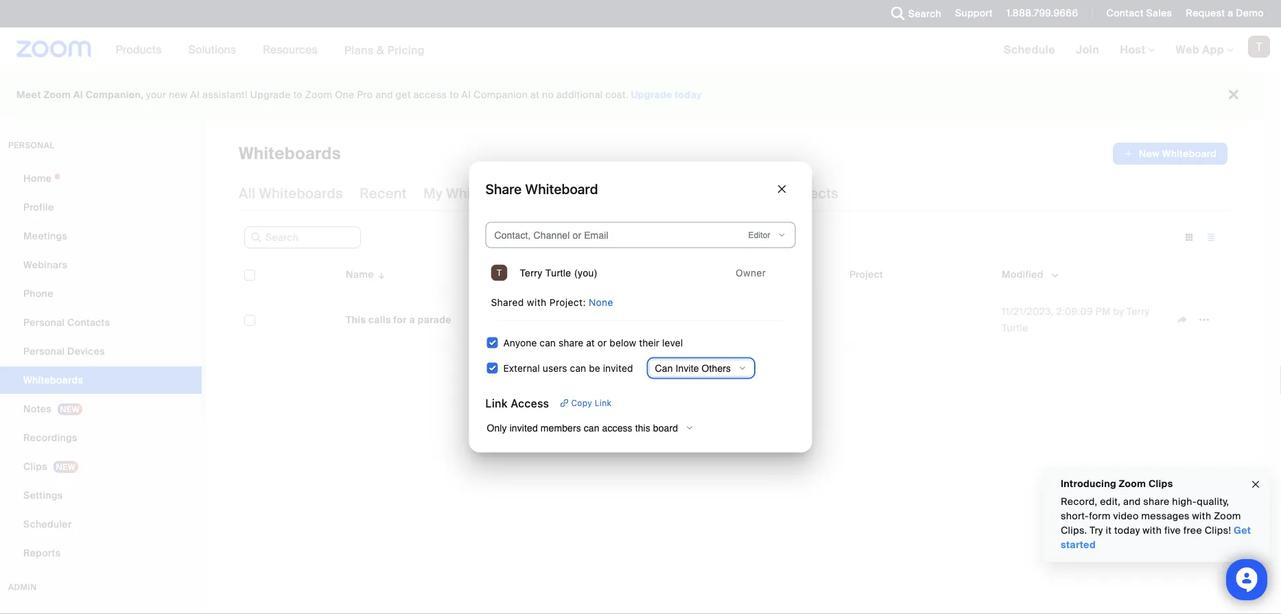 Task type: locate. For each thing, give the bounding box(es) containing it.
and left get
[[376, 89, 393, 101]]

1.888.799.9666
[[1007, 7, 1079, 20]]

1 vertical spatial personal
[[23, 345, 65, 358]]

turtle for terry turtle (you)
[[546, 267, 571, 278]]

2 horizontal spatial terry
[[1127, 305, 1150, 318]]

1 horizontal spatial today
[[1115, 524, 1140, 537]]

can invite others button
[[650, 360, 753, 376]]

whiteboards
[[239, 143, 341, 164], [259, 185, 343, 202], [446, 185, 530, 202]]

clips inside personal menu menu
[[23, 460, 47, 473]]

project
[[850, 268, 883, 281]]

recordings
[[23, 431, 77, 444]]

upgrade today link
[[631, 89, 702, 101]]

home link
[[0, 165, 202, 192]]

1 vertical spatial access
[[602, 422, 633, 433]]

turtle down owner
[[723, 313, 749, 326]]

0 vertical spatial share
[[559, 337, 584, 348]]

form
[[1089, 510, 1111, 523]]

five
[[1165, 524, 1181, 537]]

1 vertical spatial and
[[1123, 496, 1141, 508]]

1 personal from the top
[[23, 316, 65, 329]]

pro
[[357, 89, 373, 101]]

share whiteboard
[[486, 181, 598, 197]]

application up others
[[239, 257, 1238, 358]]

11/21/2023, 2:09:09 pm by terry turtle
[[1002, 305, 1150, 334]]

whiteboards right my
[[446, 185, 530, 202]]

whiteboard
[[525, 181, 598, 197]]

no
[[542, 89, 554, 101]]

with left me
[[598, 185, 625, 202]]

webinars
[[23, 258, 67, 271]]

personal for personal devices
[[23, 345, 65, 358]]

request
[[1186, 7, 1225, 20]]

a right for
[[409, 313, 415, 326]]

can up the users
[[540, 337, 556, 348]]

product information navigation
[[105, 27, 435, 72]]

0 horizontal spatial and
[[376, 89, 393, 101]]

can down copy link
[[584, 422, 600, 433]]

0 horizontal spatial turtle
[[546, 267, 571, 278]]

1 horizontal spatial ai
[[190, 89, 200, 101]]

ai right 'new'
[[190, 89, 200, 101]]

3 ai from the left
[[462, 89, 471, 101]]

share up external users can be invited
[[559, 337, 584, 348]]

ai left companion
[[462, 89, 471, 101]]

terry inside 11/21/2023, 2:09:09 pm by terry turtle
[[1127, 305, 1150, 318]]

1 horizontal spatial cell
[[844, 317, 997, 323]]

or
[[598, 337, 607, 348]]

ai
[[73, 89, 83, 101], [190, 89, 200, 101], [462, 89, 471, 101]]

my
[[423, 185, 443, 202]]

this calls for a parade
[[346, 313, 452, 326]]

contact sales link up meetings navigation
[[1107, 7, 1172, 20]]

1 vertical spatial clips
[[1149, 477, 1173, 490]]

owner list item
[[486, 256, 796, 289]]

link access
[[486, 397, 549, 410]]

terry up shared with project: none
[[520, 267, 543, 278]]

introducing
[[1061, 477, 1117, 490]]

zoom up clips!
[[1214, 510, 1241, 523]]

editor
[[748, 230, 770, 240]]

external users can be invited
[[503, 362, 633, 374]]

at left no
[[530, 89, 540, 101]]

high-
[[1172, 496, 1197, 508]]

1 horizontal spatial turtle
[[723, 313, 749, 326]]

clips up high-
[[1149, 477, 1173, 490]]

sales
[[1146, 7, 1172, 20]]

1 vertical spatial today
[[1115, 524, 1140, 537]]

terry
[[520, 267, 543, 278], [1127, 305, 1150, 318], [697, 313, 720, 326]]

1 horizontal spatial clips
[[1149, 477, 1173, 490]]

application
[[239, 257, 1238, 358], [585, 309, 686, 330]]

1 vertical spatial a
[[409, 313, 415, 326]]

1 vertical spatial share
[[1144, 496, 1170, 508]]

turtle down '11/21/2023,'
[[1002, 322, 1028, 334]]

anyone
[[503, 337, 537, 348]]

0 vertical spatial personal
[[23, 316, 65, 329]]

0 horizontal spatial shared
[[491, 296, 524, 308]]

schedule link
[[994, 27, 1066, 71]]

plans & pricing link
[[344, 43, 425, 57], [344, 43, 425, 57]]

invited inside popup button
[[510, 422, 538, 433]]

0 horizontal spatial today
[[675, 89, 702, 101]]

to
[[293, 89, 303, 101], [450, 89, 459, 101]]

with down messages
[[1143, 524, 1162, 537]]

can left be
[[570, 362, 586, 374]]

1 horizontal spatial to
[[450, 89, 459, 101]]

0 horizontal spatial at
[[530, 89, 540, 101]]

0 horizontal spatial a
[[409, 313, 415, 326]]

0 vertical spatial a
[[1228, 7, 1234, 20]]

contact sales link
[[1096, 0, 1176, 27], [1107, 7, 1172, 20]]

0 vertical spatial access
[[414, 89, 447, 101]]

plans
[[344, 43, 374, 57]]

&
[[377, 43, 385, 57]]

0 horizontal spatial access
[[414, 89, 447, 101]]

clips link
[[0, 453, 202, 480]]

meetings
[[23, 230, 67, 242]]

0 horizontal spatial terry
[[520, 267, 543, 278]]

name
[[346, 268, 374, 281]]

0 horizontal spatial cell
[[264, 301, 329, 338]]

project:
[[550, 296, 586, 308]]

link
[[486, 397, 508, 410], [595, 398, 612, 408]]

get started
[[1061, 524, 1251, 551]]

get started link
[[1061, 524, 1251, 551]]

1 upgrade from the left
[[250, 89, 291, 101]]

0 vertical spatial and
[[376, 89, 393, 101]]

0 horizontal spatial invited
[[510, 422, 538, 433]]

turtle for terry turtle
[[723, 313, 749, 326]]

scheduler link
[[0, 511, 202, 538]]

and up video
[[1123, 496, 1141, 508]]

shared inside the tabs of all whiteboard page tab list
[[547, 185, 594, 202]]

at left or
[[586, 337, 595, 348]]

turtle left (you)
[[546, 267, 571, 278]]

terry inside 'owner' list item
[[520, 267, 543, 278]]

turtle
[[546, 267, 571, 278], [723, 313, 749, 326], [1002, 322, 1028, 334]]

copy link
[[571, 398, 612, 408]]

link up only
[[486, 397, 508, 410]]

additional
[[556, 89, 603, 101]]

request a demo
[[1186, 7, 1264, 20]]

0 horizontal spatial clips
[[23, 460, 47, 473]]

personal
[[8, 140, 55, 151]]

0 vertical spatial today
[[675, 89, 702, 101]]

meet
[[16, 89, 41, 101]]

0 vertical spatial invited
[[603, 362, 633, 374]]

to left one
[[293, 89, 303, 101]]

terry up can invite others dropdown button
[[697, 313, 720, 326]]

invited down "access"
[[510, 422, 538, 433]]

1 horizontal spatial link
[[595, 398, 612, 408]]

personal down "personal contacts"
[[23, 345, 65, 358]]

close image
[[1250, 477, 1261, 493]]

turtle inside 'owner' list item
[[546, 267, 571, 278]]

this
[[346, 313, 366, 326]]

shared up contact, channel or email text field
[[547, 185, 594, 202]]

zoom
[[44, 89, 71, 101], [305, 89, 332, 101], [1119, 477, 1146, 490], [1214, 510, 1241, 523]]

0 horizontal spatial upgrade
[[250, 89, 291, 101]]

terry for terry turtle (you)
[[520, 267, 543, 278]]

clips!
[[1205, 524, 1231, 537]]

upgrade right cost.
[[631, 89, 672, 101]]

admin
[[8, 582, 37, 593]]

Search text field
[[244, 226, 361, 248]]

clips up settings
[[23, 460, 47, 473]]

whiteboards up search text box
[[259, 185, 343, 202]]

today
[[675, 89, 702, 101], [1115, 524, 1140, 537]]

whiteboards up all whiteboards
[[239, 143, 341, 164]]

application up below
[[585, 309, 686, 330]]

0 horizontal spatial to
[[293, 89, 303, 101]]

access right get
[[414, 89, 447, 101]]

1 horizontal spatial invited
[[603, 362, 633, 374]]

recordings link
[[0, 424, 202, 452]]

at inside meet zoom ai companion, footer
[[530, 89, 540, 101]]

tabs of all whiteboard page tab list
[[239, 176, 839, 211]]

all
[[239, 185, 256, 202]]

1 horizontal spatial share
[[1144, 496, 1170, 508]]

1 horizontal spatial access
[[602, 422, 633, 433]]

1 horizontal spatial upgrade
[[631, 89, 672, 101]]

invited
[[603, 362, 633, 374], [510, 422, 538, 433]]

a left demo
[[1228, 7, 1234, 20]]

personal down phone
[[23, 316, 65, 329]]

share up messages
[[1144, 496, 1170, 508]]

1 vertical spatial at
[[586, 337, 595, 348]]

1 horizontal spatial shared
[[547, 185, 594, 202]]

0 vertical spatial shared
[[547, 185, 594, 202]]

others
[[702, 363, 731, 374]]

2 upgrade from the left
[[631, 89, 672, 101]]

invited right be
[[603, 362, 633, 374]]

terry turtle (you)
[[520, 267, 598, 278]]

terry right the by
[[1127, 305, 1150, 318]]

2 vertical spatial can
[[584, 422, 600, 433]]

link right 'copy'
[[595, 398, 612, 408]]

assistant!
[[202, 89, 248, 101]]

shared up anyone
[[491, 296, 524, 308]]

1 horizontal spatial a
[[1228, 7, 1234, 20]]

anyone can share at or below their level
[[503, 337, 683, 348]]

members
[[541, 422, 581, 433]]

0 vertical spatial clips
[[23, 460, 47, 473]]

at
[[530, 89, 540, 101], [586, 337, 595, 348]]

request a demo link
[[1176, 0, 1281, 27], [1186, 7, 1264, 20]]

Contact, Channel or Email text field
[[489, 224, 721, 246]]

be
[[589, 362, 600, 374]]

with
[[598, 185, 625, 202], [527, 296, 547, 308], [1193, 510, 1212, 523], [1143, 524, 1162, 537]]

1 vertical spatial invited
[[510, 422, 538, 433]]

0 vertical spatial at
[[530, 89, 540, 101]]

cell
[[264, 301, 329, 338], [844, 317, 997, 323]]

pricing
[[387, 43, 425, 57]]

ai left the companion, on the top left of page
[[73, 89, 83, 101]]

2:09:09
[[1056, 305, 1093, 318]]

access left this
[[602, 422, 633, 433]]

can inside popup button
[[584, 422, 600, 433]]

arrow down image
[[374, 266, 387, 283]]

1 horizontal spatial terry
[[697, 313, 720, 326]]

shared with project: none
[[491, 296, 613, 308]]

copy link button
[[555, 395, 617, 411]]

banner
[[0, 27, 1281, 72]]

turtle inside 11/21/2023, 2:09:09 pm by terry turtle
[[1002, 322, 1028, 334]]

personal devices link
[[0, 338, 202, 365]]

all whiteboards
[[239, 185, 343, 202]]

recent
[[360, 185, 407, 202]]

1 horizontal spatial and
[[1123, 496, 1141, 508]]

upgrade down 'product information' "navigation"
[[250, 89, 291, 101]]

1 vertical spatial shared
[[491, 296, 524, 308]]

get
[[396, 89, 411, 101]]

2 horizontal spatial ai
[[462, 89, 471, 101]]

share inside record, edit, and share high-quality, short-form video messages with zoom clips. try it today with five free clips!
[[1144, 496, 1170, 508]]

list mode, selected image
[[1200, 231, 1222, 244]]

0 horizontal spatial share
[[559, 337, 584, 348]]

2 horizontal spatial turtle
[[1002, 322, 1028, 334]]

and inside meet zoom ai companion, footer
[[376, 89, 393, 101]]

started
[[1061, 539, 1096, 551]]

0 horizontal spatial ai
[[73, 89, 83, 101]]

to left companion
[[450, 89, 459, 101]]

only
[[487, 422, 507, 433]]

2 personal from the top
[[23, 345, 65, 358]]

one
[[335, 89, 355, 101]]

1 vertical spatial can
[[570, 362, 586, 374]]



Task type: vqa. For each thing, say whether or not it's contained in the screenshot.
short-
yes



Task type: describe. For each thing, give the bounding box(es) containing it.
shared for shared with project: none
[[491, 296, 524, 308]]

personal devices
[[23, 345, 105, 358]]

plans & pricing
[[344, 43, 425, 57]]

personal for personal contacts
[[23, 316, 65, 329]]

this calls for a parade, modified at nov 21, 2023 by terry turtle, link, starred element
[[264, 301, 329, 338]]

video
[[1114, 510, 1139, 523]]

notes link
[[0, 395, 202, 423]]

contact
[[1107, 7, 1144, 20]]

settings
[[23, 489, 63, 502]]

projects
[[784, 185, 839, 202]]

webinars link
[[0, 251, 202, 279]]

parade
[[418, 313, 452, 326]]

get
[[1234, 524, 1251, 537]]

reports
[[23, 547, 61, 559]]

with inside the tabs of all whiteboard page tab list
[[598, 185, 625, 202]]

contacts
[[67, 316, 110, 329]]

join link
[[1066, 27, 1110, 71]]

my whiteboards
[[423, 185, 530, 202]]

zoom inside record, edit, and share high-quality, short-form video messages with zoom clips. try it today with five free clips!
[[1214, 510, 1241, 523]]

only invited members can access this board
[[487, 422, 678, 433]]

record,
[[1061, 496, 1098, 508]]

1 horizontal spatial at
[[586, 337, 595, 348]]

zoom right the meet
[[44, 89, 71, 101]]

users
[[543, 362, 567, 374]]

with left the 'project:'
[[527, 296, 547, 308]]

access inside popup button
[[602, 422, 633, 433]]

and inside record, edit, and share high-quality, short-form video messages with zoom clips. try it today with five free clips!
[[1123, 496, 1141, 508]]

terry for terry turtle
[[697, 313, 720, 326]]

support
[[955, 7, 993, 20]]

zoom logo image
[[16, 40, 92, 58]]

zoom up edit,
[[1119, 477, 1146, 490]]

1 ai from the left
[[73, 89, 83, 101]]

a inside application
[[409, 313, 415, 326]]

companion,
[[86, 89, 144, 101]]

link inside button
[[595, 398, 612, 408]]

editor button
[[743, 227, 792, 243]]

it
[[1106, 524, 1112, 537]]

meet zoom ai companion, your new ai assistant! upgrade to zoom one pro and get access to ai companion at no additional cost. upgrade today
[[16, 89, 702, 101]]

this
[[635, 422, 651, 433]]

board
[[653, 422, 678, 433]]

copy
[[571, 398, 592, 408]]

0 horizontal spatial link
[[486, 397, 508, 410]]

whiteboards for all
[[259, 185, 343, 202]]

calls
[[368, 313, 391, 326]]

record, edit, and share high-quality, short-form video messages with zoom clips. try it today with five free clips!
[[1061, 496, 1241, 537]]

demo
[[1236, 7, 1264, 20]]

phone link
[[0, 280, 202, 307]]

grid mode, not selected image
[[1178, 231, 1200, 244]]

2 ai from the left
[[190, 89, 200, 101]]

today inside meet zoom ai companion, footer
[[675, 89, 702, 101]]

can
[[655, 363, 673, 374]]

meetings link
[[0, 222, 202, 250]]

2 to from the left
[[450, 89, 459, 101]]

(you)
[[574, 267, 598, 278]]

terry turtle
[[697, 313, 749, 326]]

today inside record, edit, and share high-quality, short-form video messages with zoom clips. try it today with five free clips!
[[1115, 524, 1140, 537]]

personal menu menu
[[0, 165, 202, 568]]

application containing name
[[239, 257, 1238, 358]]

cost.
[[605, 89, 629, 101]]

join
[[1076, 42, 1100, 57]]

edit,
[[1100, 496, 1121, 508]]

access inside meet zoom ai companion, footer
[[414, 89, 447, 101]]

scheduler
[[23, 518, 72, 531]]

try
[[1090, 524, 1103, 537]]

banner containing schedule
[[0, 27, 1281, 72]]

contact sales
[[1107, 7, 1172, 20]]

1 to from the left
[[293, 89, 303, 101]]

whiteboards for my
[[446, 185, 530, 202]]

none button
[[589, 295, 613, 309]]

phone
[[23, 287, 53, 300]]

companion
[[474, 89, 528, 101]]

new
[[169, 89, 188, 101]]

only invited members can access this board button
[[486, 420, 700, 436]]

quality,
[[1197, 496, 1229, 508]]

messages
[[1142, 510, 1190, 523]]

zoom left one
[[305, 89, 332, 101]]

access
[[511, 397, 549, 410]]

notes
[[23, 403, 51, 415]]

reports link
[[0, 539, 202, 567]]

introducing zoom clips
[[1061, 477, 1173, 490]]

contact sales link up join
[[1096, 0, 1176, 27]]

free
[[1184, 524, 1202, 537]]

me
[[628, 185, 649, 202]]

home
[[23, 172, 52, 185]]

11/21/2023,
[[1002, 305, 1054, 318]]

can invite others
[[655, 363, 731, 374]]

short-
[[1061, 510, 1089, 523]]

profile link
[[0, 194, 202, 221]]

0 vertical spatial can
[[540, 337, 556, 348]]

starred
[[585, 268, 621, 281]]

meetings navigation
[[994, 27, 1281, 72]]

personal contacts link
[[0, 309, 202, 336]]

devices
[[67, 345, 105, 358]]

meet zoom ai companion, footer
[[0, 71, 1261, 119]]

invite
[[676, 363, 699, 374]]

settings link
[[0, 482, 202, 509]]

permission element
[[743, 227, 792, 243]]

personal contacts
[[23, 316, 110, 329]]

modified
[[1002, 268, 1044, 281]]

with up free
[[1193, 510, 1212, 523]]

by
[[1114, 305, 1124, 318]]

shared for shared with me
[[547, 185, 594, 202]]

external
[[503, 362, 540, 374]]

profile
[[23, 201, 54, 213]]



